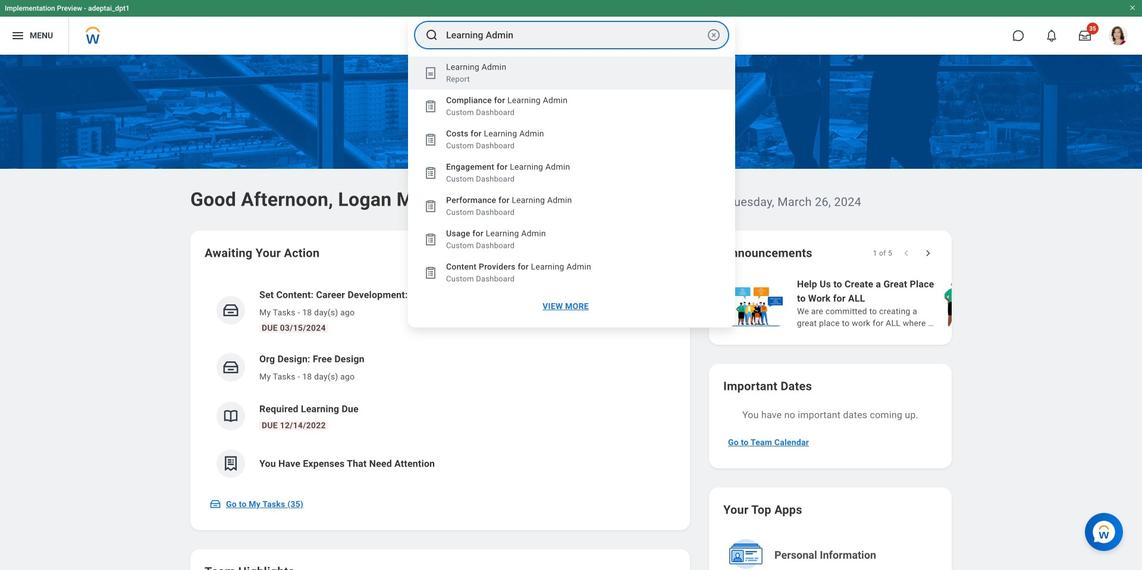 Task type: vqa. For each thing, say whether or not it's contained in the screenshot.
banner
yes



Task type: locate. For each thing, give the bounding box(es) containing it.
2 clipboard image from the top
[[424, 166, 438, 180]]

book open image
[[222, 408, 240, 425]]

profile logan mcneil image
[[1109, 26, 1128, 48]]

1 clipboard image from the top
[[424, 133, 438, 147]]

suggested results list box
[[408, 57, 735, 321]]

Search Workday  search field
[[446, 22, 705, 48]]

0 vertical spatial inbox image
[[222, 302, 240, 320]]

1 vertical spatial clipboard image
[[424, 166, 438, 180]]

3 clipboard image from the top
[[424, 233, 438, 247]]

clipboard image
[[424, 133, 438, 147], [424, 166, 438, 180], [424, 233, 438, 247]]

list
[[719, 276, 1143, 331], [205, 278, 676, 488]]

2 vertical spatial clipboard image
[[424, 266, 438, 280]]

None search field
[[408, 17, 735, 328]]

task overview image
[[424, 66, 438, 80]]

main content
[[0, 55, 1143, 571]]

0 horizontal spatial list
[[205, 278, 676, 488]]

banner
[[0, 0, 1143, 55]]

dashboard expenses image
[[222, 455, 240, 473]]

inbox large image
[[1079, 30, 1091, 42]]

1 horizontal spatial list
[[719, 276, 1143, 331]]

clipboard image
[[424, 99, 438, 114], [424, 199, 438, 214], [424, 266, 438, 280]]

inbox image
[[222, 302, 240, 320], [222, 359, 240, 377], [209, 499, 221, 511]]

1 vertical spatial clipboard image
[[424, 199, 438, 214]]

0 vertical spatial clipboard image
[[424, 133, 438, 147]]

3 clipboard image from the top
[[424, 266, 438, 280]]

2 vertical spatial clipboard image
[[424, 233, 438, 247]]

status
[[873, 249, 893, 258]]

1 clipboard image from the top
[[424, 99, 438, 114]]

2 vertical spatial inbox image
[[209, 499, 221, 511]]

chevron right small image
[[922, 248, 934, 259]]

search image
[[425, 28, 439, 42]]

0 vertical spatial clipboard image
[[424, 99, 438, 114]]



Task type: describe. For each thing, give the bounding box(es) containing it.
x circle image
[[707, 28, 721, 42]]

1 vertical spatial inbox image
[[222, 359, 240, 377]]

close environment banner image
[[1129, 4, 1137, 11]]

justify image
[[11, 29, 25, 43]]

2 clipboard image from the top
[[424, 199, 438, 214]]

chevron left small image
[[901, 248, 913, 259]]

notifications large image
[[1046, 30, 1058, 42]]



